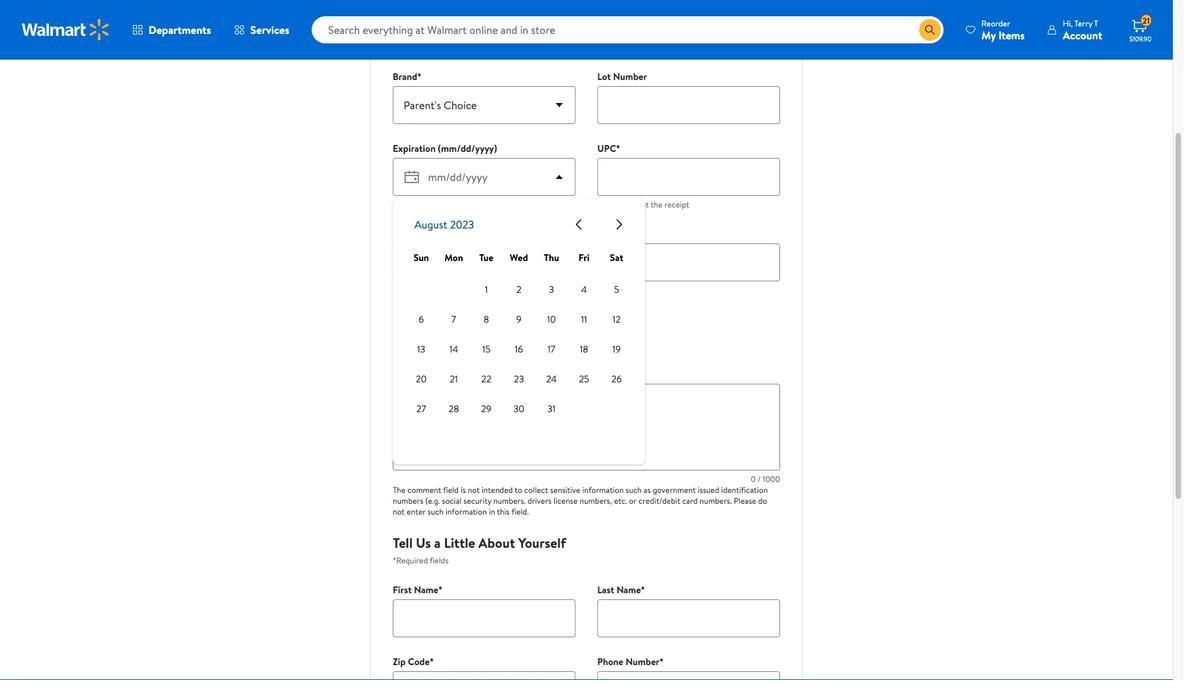 Task type: vqa. For each thing, say whether or not it's contained in the screenshot.


Task type: locate. For each thing, give the bounding box(es) containing it.
5 button
[[603, 276, 630, 304]]

10
[[547, 313, 556, 326]]

23
[[514, 373, 524, 386]]

3 *required from the top
[[393, 555, 428, 566]]

hi,
[[1063, 17, 1073, 29]]

number*
[[626, 656, 664, 669]]

services button
[[223, 14, 301, 46]]

5
[[614, 283, 619, 296]]

this left at
[[627, 199, 640, 210]]

2 name* from the left
[[617, 584, 645, 597]]

1 vertical spatial the
[[393, 484, 406, 496]]

0 horizontal spatial about
[[434, 20, 471, 39]]

0 horizontal spatial numbers.
[[493, 495, 526, 507]]

9 button
[[505, 306, 533, 333]]

drivers
[[528, 495, 552, 507]]

0 vertical spatial your
[[429, 298, 456, 317]]

1 us from the top
[[416, 20, 431, 39]]

0 vertical spatial about
[[434, 20, 471, 39]]

UPC* text field
[[597, 158, 780, 196]]

tell up brand*
[[393, 20, 413, 39]]

field.
[[512, 506, 529, 518]]

0 vertical spatial this
[[627, 199, 640, 210]]

field
[[443, 484, 459, 496]]

numbers.
[[493, 495, 526, 507], [700, 495, 732, 507]]

0 horizontal spatial information
[[446, 506, 487, 518]]

1 tell from the top
[[393, 20, 413, 39]]

fields inside 'tell us about the product *required fields'
[[430, 41, 449, 53]]

16
[[515, 343, 523, 356]]

not right 'is'
[[468, 484, 480, 496]]

us up brand*
[[416, 20, 431, 39]]

reorder my items
[[982, 17, 1025, 42]]

1 vertical spatial *required
[[393, 339, 428, 351]]

15 button
[[473, 336, 500, 363]]

the right at
[[651, 199, 663, 210]]

28 button
[[440, 396, 467, 423]]

*required inside tell us a little about yourself *required fields
[[393, 555, 428, 566]]

feedback*
[[438, 368, 482, 381]]

a
[[434, 533, 441, 552]]

this right in on the left of the page
[[497, 506, 510, 518]]

this inside the comment field is not intended to collect sensitive information such as government issued identification numbers (e.g. social security numbers. drivers license numbers, etc. or credit/debit card numbers. please do not enter such information in this field.
[[497, 506, 510, 518]]

Last Name* text field
[[597, 600, 780, 638]]

0 horizontal spatial name*
[[414, 584, 443, 597]]

1 vertical spatial this
[[497, 506, 510, 518]]

august 2023
[[415, 217, 474, 232]]

fields
[[430, 41, 449, 53], [430, 339, 449, 351], [430, 555, 449, 566]]

numbers,
[[580, 495, 612, 507]]

1 horizontal spatial name*
[[617, 584, 645, 597]]

comments
[[459, 298, 523, 317]]

2 us from the top
[[416, 533, 431, 552]]

0 vertical spatial the
[[651, 199, 663, 210]]

at
[[642, 199, 649, 210]]

0 vertical spatial such
[[626, 484, 642, 496]]

find
[[612, 199, 626, 210]]

0 vertical spatial the
[[474, 20, 495, 39]]

sun
[[414, 251, 429, 264]]

21 down 14 button
[[450, 373, 458, 386]]

24
[[546, 373, 557, 386]]

the right was
[[437, 321, 452, 336]]

information down 'is'
[[446, 506, 487, 518]]

21 up the $109.90
[[1143, 15, 1150, 26]]

12
[[613, 313, 621, 326]]

29
[[481, 403, 492, 416]]

1 vertical spatial fields
[[430, 339, 449, 351]]

fields inside tell us a little about yourself *required fields
[[430, 555, 449, 566]]

the inside the comment field is not intended to collect sensitive information such as government issued identification numbers (e.g. social security numbers. drivers license numbers, etc. or credit/debit card numbers. please do not enter such information in this field.
[[393, 484, 406, 496]]

expiration
[[393, 142, 436, 155]]

your right 6
[[429, 298, 456, 317]]

upc*
[[597, 142, 620, 155]]

0 horizontal spatial 21
[[450, 373, 458, 386]]

0 vertical spatial 21
[[1143, 15, 1150, 26]]

tell down the enter
[[393, 533, 413, 552]]

16 button
[[505, 336, 533, 363]]

0 horizontal spatial the
[[437, 321, 452, 336]]

share
[[393, 298, 426, 317]]

tell us a little about yourself *required fields
[[393, 533, 566, 566]]

0 horizontal spatial this
[[497, 506, 510, 518]]

1 fields from the top
[[430, 41, 449, 53]]

about
[[434, 20, 471, 39], [479, 533, 515, 552]]

1 horizontal spatial not
[[468, 484, 480, 496]]

30 button
[[505, 396, 533, 423]]

us for about
[[416, 20, 431, 39]]

store
[[455, 321, 479, 336]]

is
[[461, 484, 466, 496]]

28
[[449, 403, 459, 416]]

8
[[484, 313, 489, 326]]

issued
[[698, 484, 719, 496]]

0 horizontal spatial the
[[393, 484, 406, 496]]

tell inside tell us a little about yourself *required fields
[[393, 533, 413, 552]]

Enter Your Feedback* text field
[[393, 384, 780, 471]]

1 name* from the left
[[414, 584, 443, 597]]

1 vertical spatial the
[[437, 321, 452, 336]]

0 vertical spatial us
[[416, 20, 431, 39]]

name* right last
[[617, 584, 645, 597]]

*required down how
[[393, 339, 428, 351]]

1 vertical spatial about
[[479, 533, 515, 552]]

next month image
[[611, 217, 628, 233]]

1 horizontal spatial about
[[479, 533, 515, 552]]

Lot Number text field
[[597, 87, 780, 125]]

items
[[999, 27, 1025, 42]]

7 button
[[440, 306, 467, 333]]

1 vertical spatial not
[[393, 506, 405, 518]]

your for feedback*
[[418, 368, 436, 381]]

this
[[627, 199, 640, 210], [497, 506, 510, 518]]

1 vertical spatial tell
[[393, 533, 413, 552]]

6
[[419, 313, 424, 326]]

3 button
[[538, 276, 565, 304]]

2 fields from the top
[[430, 339, 449, 351]]

name* right first
[[414, 584, 443, 597]]

information left or
[[582, 484, 624, 496]]

us inside tell us a little about yourself *required fields
[[416, 533, 431, 552]]

previous month image
[[571, 217, 587, 233]]

*required fields
[[393, 339, 449, 351]]

Expiration (mm/dd/yyyy) text field
[[423, 158, 549, 196]]

/
[[758, 473, 761, 485]]

mon
[[445, 251, 463, 264]]

1 horizontal spatial numbers.
[[700, 495, 732, 507]]

24 button
[[538, 366, 565, 393]]

name* for last name*
[[617, 584, 645, 597]]

1 horizontal spatial the
[[474, 20, 495, 39]]

numbers
[[393, 495, 423, 507]]

*required up first name*
[[393, 555, 428, 566]]

wed
[[510, 251, 528, 264]]

such left as
[[626, 484, 642, 496]]

0 / 1000
[[751, 473, 780, 485]]

9
[[516, 313, 522, 326]]

2 vertical spatial fields
[[430, 555, 449, 566]]

1 vertical spatial such
[[428, 506, 444, 518]]

in
[[489, 506, 495, 518]]

0 vertical spatial fields
[[430, 41, 449, 53]]

us inside 'tell us about the product *required fields'
[[416, 20, 431, 39]]

1 numbers. from the left
[[493, 495, 526, 507]]

*required up brand*
[[393, 41, 428, 53]]

1 vertical spatial your
[[418, 368, 436, 381]]

1 vertical spatial 21
[[450, 373, 458, 386]]

Walmart Site-Wide search field
[[312, 16, 944, 43]]

0
[[751, 473, 756, 485]]

fri
[[579, 251, 590, 264]]

tell inside 'tell us about the product *required fields'
[[393, 20, 413, 39]]

*required
[[393, 41, 428, 53], [393, 339, 428, 351], [393, 555, 428, 566]]

lot number
[[597, 70, 647, 83]]

1
[[485, 283, 488, 296]]

information
[[582, 484, 624, 496], [446, 506, 487, 518]]

1 horizontal spatial information
[[582, 484, 624, 496]]

3 fields from the top
[[430, 555, 449, 566]]

how was the store experience?
[[393, 321, 539, 336]]

collapse date picker image
[[551, 169, 568, 186]]

the left "comment" at the bottom
[[393, 484, 406, 496]]

13
[[417, 343, 425, 356]]

0 vertical spatial tell
[[393, 20, 413, 39]]

0 vertical spatial not
[[468, 484, 480, 496]]

14 button
[[440, 336, 467, 363]]

tell for about
[[393, 20, 413, 39]]

how
[[393, 321, 414, 336]]

such right the enter
[[428, 506, 444, 518]]

your right enter
[[418, 368, 436, 381]]

2 button
[[505, 276, 533, 304]]

1 *required from the top
[[393, 41, 428, 53]]

last
[[597, 584, 614, 597]]

the left product
[[474, 20, 495, 39]]

12 button
[[603, 306, 630, 333]]

phone number*
[[597, 656, 664, 669]]

1 vertical spatial us
[[416, 533, 431, 552]]

not left the enter
[[393, 506, 405, 518]]

card
[[682, 495, 698, 507]]

0 vertical spatial information
[[582, 484, 624, 496]]

2 vertical spatial *required
[[393, 555, 428, 566]]

t
[[1094, 17, 1098, 29]]

search icon image
[[925, 24, 936, 35]]

6 button
[[408, 306, 435, 333]]

19
[[613, 343, 621, 356]]

2 tell from the top
[[393, 533, 413, 552]]

tell for a
[[393, 533, 413, 552]]

name* for first name*
[[414, 584, 443, 597]]

first name*
[[393, 584, 443, 597]]

0 vertical spatial *required
[[393, 41, 428, 53]]

us left a
[[416, 533, 431, 552]]

not
[[468, 484, 480, 496], [393, 506, 405, 518]]

1 vertical spatial information
[[446, 506, 487, 518]]

11
[[581, 313, 587, 326]]



Task type: describe. For each thing, give the bounding box(es) containing it.
Item description* text field
[[393, 244, 780, 282]]

please
[[734, 495, 756, 507]]

First Name* text field
[[393, 600, 576, 638]]

collect
[[524, 484, 548, 496]]

reorder
[[982, 17, 1010, 29]]

10 button
[[538, 306, 565, 333]]

my
[[982, 27, 996, 42]]

zip code*
[[393, 656, 434, 669]]

17
[[548, 343, 556, 356]]

11 button
[[571, 306, 598, 333]]

1 button
[[473, 276, 500, 304]]

us for a
[[416, 533, 431, 552]]

walmart image
[[22, 19, 110, 41]]

identification
[[721, 484, 768, 496]]

item description*
[[393, 228, 465, 241]]

21 inside button
[[450, 373, 458, 386]]

about inside tell us a little about yourself *required fields
[[479, 533, 515, 552]]

3
[[549, 283, 554, 296]]

services
[[250, 22, 289, 37]]

enter
[[393, 368, 415, 381]]

sat
[[610, 251, 623, 264]]

departments button
[[121, 14, 223, 46]]

do
[[758, 495, 767, 507]]

credit/debit
[[639, 495, 680, 507]]

25 button
[[571, 366, 598, 393]]

receipt
[[665, 199, 690, 210]]

etc.
[[614, 495, 627, 507]]

31
[[548, 403, 556, 416]]

you
[[597, 199, 610, 210]]

20 button
[[408, 366, 435, 393]]

27
[[416, 403, 426, 416]]

$109.90
[[1130, 34, 1152, 43]]

17 button
[[538, 336, 565, 363]]

1000
[[763, 473, 780, 485]]

enter
[[407, 506, 426, 518]]

2 *required from the top
[[393, 339, 428, 351]]

as
[[644, 484, 651, 496]]

27 button
[[408, 396, 435, 423]]

29 button
[[473, 396, 500, 423]]

(e.g.
[[425, 495, 440, 507]]

1 horizontal spatial such
[[626, 484, 642, 496]]

21 button
[[440, 366, 467, 393]]

2
[[516, 283, 522, 296]]

enter your feedback*
[[393, 368, 482, 381]]

1 horizontal spatial this
[[627, 199, 640, 210]]

terry
[[1075, 17, 1093, 29]]

23 button
[[505, 366, 533, 393]]

4
[[581, 283, 587, 296]]

2023
[[450, 217, 474, 232]]

30
[[514, 403, 524, 416]]

you find this at the receipt
[[597, 199, 690, 210]]

comment
[[408, 484, 441, 496]]

Phone Number* telephone field
[[597, 672, 780, 681]]

8 button
[[473, 306, 500, 333]]

19 button
[[603, 336, 630, 363]]

31 button
[[538, 396, 565, 423]]

1 horizontal spatial 21
[[1143, 15, 1150, 26]]

*required inside 'tell us about the product *required fields'
[[393, 41, 428, 53]]

2 numbers. from the left
[[700, 495, 732, 507]]

Search search field
[[312, 16, 944, 43]]

13 button
[[408, 336, 435, 363]]

item
[[393, 228, 412, 241]]

little
[[444, 533, 475, 552]]

phone
[[597, 656, 623, 669]]

26 button
[[603, 366, 630, 393]]

tell us about the product *required fields
[[393, 20, 546, 53]]

your for comments
[[429, 298, 456, 317]]

0 horizontal spatial such
[[428, 506, 444, 518]]

intended
[[482, 484, 513, 496]]

14
[[449, 343, 458, 356]]

share your comments
[[393, 298, 523, 317]]

to
[[515, 484, 522, 496]]

lot
[[597, 70, 611, 83]]

the comment field is not intended to collect sensitive information such as government issued identification numbers (e.g. social security numbers. drivers license numbers, etc. or credit/debit card numbers. please do not enter such information in this field.
[[393, 484, 768, 518]]

22 button
[[473, 366, 500, 393]]

sensitive
[[550, 484, 581, 496]]

code*
[[408, 656, 434, 669]]

4 button
[[571, 276, 598, 304]]

social
[[442, 495, 462, 507]]

first
[[393, 584, 412, 597]]

or
[[629, 495, 637, 507]]

number
[[613, 70, 647, 83]]

security
[[464, 495, 492, 507]]

description*
[[414, 228, 465, 241]]

departments
[[149, 22, 211, 37]]

25
[[579, 373, 589, 386]]

20
[[416, 373, 427, 386]]

15
[[482, 343, 491, 356]]

1 horizontal spatial the
[[651, 199, 663, 210]]

the inside 'tell us about the product *required fields'
[[474, 20, 495, 39]]

about inside 'tell us about the product *required fields'
[[434, 20, 471, 39]]

account
[[1063, 27, 1103, 42]]

0 horizontal spatial not
[[393, 506, 405, 518]]

(mm/dd/yyyy)
[[438, 142, 497, 155]]

Zip Code* text field
[[393, 672, 576, 681]]



